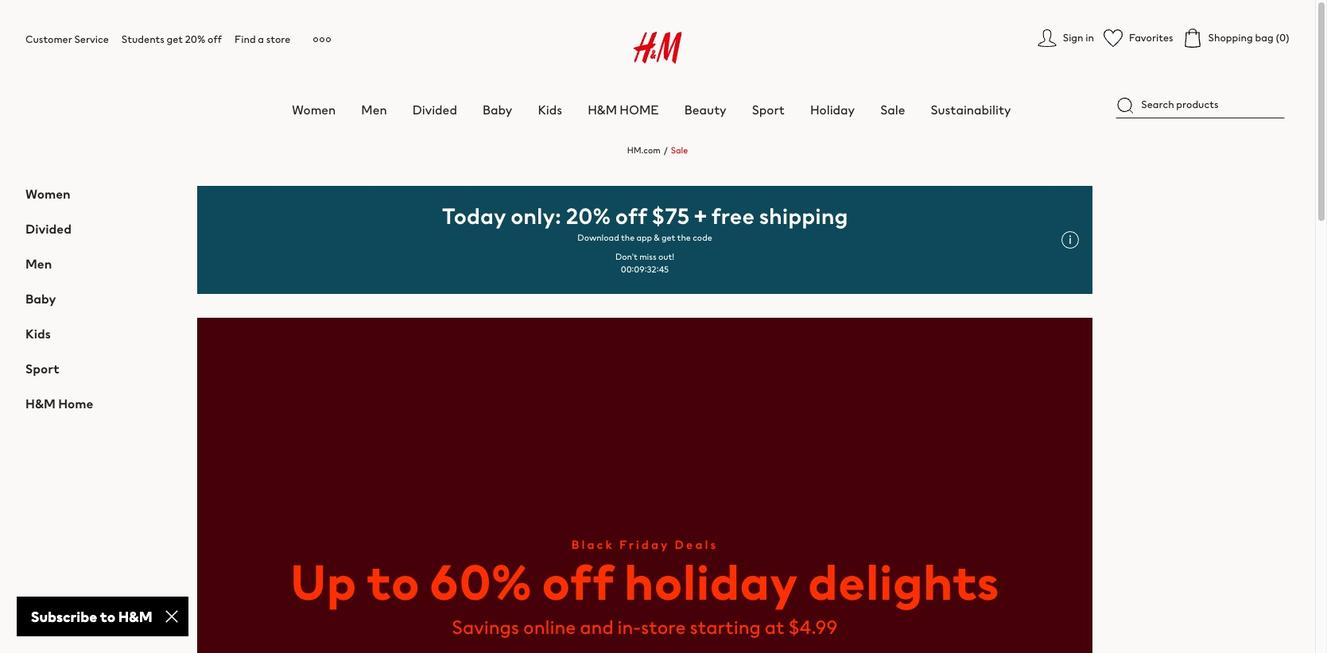Task type: vqa. For each thing, say whether or not it's contained in the screenshot.
the to
yes



Task type: locate. For each thing, give the bounding box(es) containing it.
0 horizontal spatial store
[[266, 32, 291, 47]]

out!
[[659, 251, 675, 263]]

h&m left home at the left top
[[588, 100, 617, 119]]

1 vertical spatial baby
[[25, 290, 56, 309]]

h&m inside up to 60% off holiday delights main content
[[25, 395, 56, 414]]

0 horizontal spatial sale
[[671, 144, 688, 157]]

the left app
[[621, 231, 635, 244]]

service
[[74, 32, 109, 47]]

0 vertical spatial off
[[208, 32, 222, 47]]

men down divided dropdown button
[[25, 255, 52, 274]]

0 vertical spatial men
[[361, 100, 387, 119]]

20% inside 'today only: 20% off $75 + free shipping download the app & get the code don't miss out! 00:09:32:45'
[[566, 200, 611, 232]]

0 vertical spatial 20%
[[185, 32, 206, 47]]

sale link right /
[[671, 144, 688, 157]]

1 horizontal spatial women
[[292, 100, 336, 119]]

women
[[292, 100, 336, 119], [25, 185, 70, 204]]

off left the find
[[208, 32, 222, 47]]

20% inside 'header.primary.navigation' element
[[185, 32, 206, 47]]

20%
[[185, 32, 206, 47], [566, 200, 611, 232]]

the left code at the top right of the page
[[677, 231, 691, 244]]

h&m for h&m home
[[25, 395, 56, 414]]

0 vertical spatial sport
[[752, 100, 785, 119]]

sale link inside up to 60% off holiday delights main content
[[671, 144, 688, 157]]

1 horizontal spatial kids
[[538, 100, 563, 119]]

1 vertical spatial sale
[[671, 144, 688, 157]]

&
[[654, 231, 660, 244]]

sport inside up to 60% off holiday delights main content
[[25, 360, 59, 379]]

1 vertical spatial women
[[25, 185, 70, 204]]

savings
[[452, 614, 520, 642]]

sport inside 'header.primary.navigation' element
[[752, 100, 785, 119]]

00:09:32:45
[[621, 263, 669, 276]]

1 horizontal spatial h&m
[[588, 100, 617, 119]]

header.primary.navigation element
[[25, 13, 1328, 119]]

0 horizontal spatial sport
[[25, 360, 59, 379]]

h&m home button
[[25, 395, 185, 414]]

2 vertical spatial off
[[542, 547, 614, 618]]

1 vertical spatial sport
[[25, 360, 59, 379]]

h&m
[[588, 100, 617, 119], [25, 395, 56, 414]]

0 vertical spatial store
[[266, 32, 291, 47]]

store inside black friday deals up to 60% off holiday delights savings online and in-store starting at $4.99
[[641, 614, 686, 642]]

baby up the kids dropdown button
[[25, 290, 56, 309]]

a
[[258, 32, 264, 47]]

0 vertical spatial kids
[[538, 100, 563, 119]]

20% right the only:
[[566, 200, 611, 232]]

baby
[[483, 100, 513, 119], [25, 290, 56, 309]]

starting
[[690, 614, 761, 642]]

h&m inside 'header.primary.navigation' element
[[588, 100, 617, 119]]

in-
[[618, 614, 641, 642]]

sale link
[[881, 100, 906, 119], [671, 144, 688, 157]]

women inside 'header.primary.navigation' element
[[292, 100, 336, 119]]

divided
[[413, 100, 457, 119], [25, 220, 71, 239]]

beauty
[[685, 100, 727, 119]]

0 horizontal spatial baby
[[25, 290, 56, 309]]

0 vertical spatial get
[[167, 32, 183, 47]]

1 horizontal spatial baby
[[483, 100, 513, 119]]

1 horizontal spatial men
[[361, 100, 387, 119]]

kids button
[[25, 325, 185, 344]]

off left "&"
[[616, 200, 648, 232]]

baby left kids link
[[483, 100, 513, 119]]

students get 20% off link
[[122, 32, 222, 47]]

kids
[[538, 100, 563, 119], [25, 325, 51, 344]]

sale link right holiday link
[[881, 100, 906, 119]]

sport link
[[752, 100, 785, 119]]

0 horizontal spatial 20%
[[185, 32, 206, 47]]

0 horizontal spatial women
[[25, 185, 70, 204]]

men link
[[361, 100, 387, 119]]

divided button
[[25, 220, 185, 239]]

1 horizontal spatial sport
[[752, 100, 785, 119]]

1 vertical spatial men
[[25, 255, 52, 274]]

1 horizontal spatial divided
[[413, 100, 457, 119]]

1 the from the left
[[621, 231, 635, 244]]

sport
[[752, 100, 785, 119], [25, 360, 59, 379]]

sport up h&m home
[[25, 360, 59, 379]]

1 vertical spatial divided
[[25, 220, 71, 239]]

shopping bag (0) link
[[1183, 29, 1290, 48]]

0 vertical spatial sale
[[881, 100, 906, 119]]

0 horizontal spatial off
[[208, 32, 222, 47]]

sale
[[881, 100, 906, 119], [671, 144, 688, 157]]

miss
[[640, 251, 657, 263]]

sale inside up to 60% off holiday delights main content
[[671, 144, 688, 157]]

store left starting
[[641, 614, 686, 642]]

0 vertical spatial women
[[292, 100, 336, 119]]

divided link
[[413, 100, 457, 119]]

today only: 20% off $75 + free shipping download the app & get the code don't miss out! 00:09:32:45
[[442, 200, 848, 276]]

customer service link
[[25, 32, 109, 47]]

0 horizontal spatial kids
[[25, 325, 51, 344]]

get inside 'today only: 20% off $75 + free shipping download the app & get the code don't miss out! 00:09:32:45'
[[662, 231, 676, 244]]

sign
[[1063, 30, 1084, 45]]

divided right 'men' link
[[413, 100, 457, 119]]

code
[[693, 231, 713, 244]]

baby link
[[483, 100, 513, 119]]

1 horizontal spatial sale
[[881, 100, 906, 119]]

home
[[58, 395, 93, 414]]

home
[[620, 100, 659, 119]]

baby inside 'header.primary.navigation' element
[[483, 100, 513, 119]]

off for get
[[208, 32, 222, 47]]

1 vertical spatial sale link
[[671, 144, 688, 157]]

women up divided dropdown button
[[25, 185, 70, 204]]

men
[[361, 100, 387, 119], [25, 255, 52, 274]]

beauty link
[[685, 100, 727, 119]]

off inside 'today only: 20% off $75 + free shipping download the app & get the code don't miss out! 00:09:32:45'
[[616, 200, 648, 232]]

kids up h&m home
[[25, 325, 51, 344]]

up to 60% off holiday delights main content
[[0, 131, 1316, 654]]

store
[[266, 32, 291, 47], [641, 614, 686, 642]]

divided inside up to 60% off holiday delights main content
[[25, 220, 71, 239]]

kids right baby link
[[538, 100, 563, 119]]

app
[[637, 231, 652, 244]]

customer service
[[25, 32, 109, 47]]

today
[[442, 200, 506, 232]]

1 vertical spatial store
[[641, 614, 686, 642]]

get inside 'header.primary.navigation' element
[[167, 32, 183, 47]]

off left in-
[[542, 547, 614, 618]]

students get 20% off
[[122, 32, 222, 47]]

1 vertical spatial 20%
[[566, 200, 611, 232]]

get
[[167, 32, 183, 47], [662, 231, 676, 244]]

1 horizontal spatial 20%
[[566, 200, 611, 232]]

0 horizontal spatial h&m
[[25, 395, 56, 414]]

1 horizontal spatial store
[[641, 614, 686, 642]]

0 vertical spatial divided
[[413, 100, 457, 119]]

find
[[235, 32, 256, 47]]

bag
[[1256, 30, 1274, 45]]

2 horizontal spatial off
[[616, 200, 648, 232]]

0 horizontal spatial sale link
[[671, 144, 688, 157]]

sign in
[[1063, 30, 1095, 45]]

sale right /
[[671, 144, 688, 157]]

baby button
[[25, 290, 185, 309]]

0 horizontal spatial men
[[25, 255, 52, 274]]

0 horizontal spatial get
[[167, 32, 183, 47]]

1 vertical spatial get
[[662, 231, 676, 244]]

divided up 'men' dropdown button
[[25, 220, 71, 239]]

holiday link
[[811, 100, 855, 119]]

sport button
[[25, 360, 185, 379]]

friday
[[620, 537, 670, 554]]

0 vertical spatial h&m
[[588, 100, 617, 119]]

store right a
[[266, 32, 291, 47]]

1 vertical spatial off
[[616, 200, 648, 232]]

h&m image
[[634, 32, 682, 64]]

women link
[[292, 100, 336, 119]]

men inside up to 60% off holiday delights main content
[[25, 255, 52, 274]]

0 horizontal spatial the
[[621, 231, 635, 244]]

1 horizontal spatial get
[[662, 231, 676, 244]]

1 horizontal spatial sale link
[[881, 100, 906, 119]]

men right women link
[[361, 100, 387, 119]]

20% left the find
[[185, 32, 206, 47]]

off inside 'header.primary.navigation' element
[[208, 32, 222, 47]]

1 horizontal spatial the
[[677, 231, 691, 244]]

women left 'men' link
[[292, 100, 336, 119]]

get right students
[[167, 32, 183, 47]]

$75
[[652, 200, 690, 232]]

$4.99
[[789, 614, 838, 642]]

off
[[208, 32, 222, 47], [616, 200, 648, 232], [542, 547, 614, 618]]

1 vertical spatial kids
[[25, 325, 51, 344]]

women button
[[25, 185, 185, 204]]

don't
[[616, 251, 638, 263]]

0 vertical spatial baby
[[483, 100, 513, 119]]

1 vertical spatial h&m
[[25, 395, 56, 414]]

h&m left home
[[25, 395, 56, 414]]

sale right holiday link
[[881, 100, 906, 119]]

0 horizontal spatial divided
[[25, 220, 71, 239]]

sport right beauty
[[752, 100, 785, 119]]

the
[[621, 231, 635, 244], [677, 231, 691, 244]]

store inside 'header.primary.navigation' element
[[266, 32, 291, 47]]

1 horizontal spatial off
[[542, 547, 614, 618]]

get right "&"
[[662, 231, 676, 244]]



Task type: describe. For each thing, give the bounding box(es) containing it.
sale inside 'header.primary.navigation' element
[[881, 100, 906, 119]]

customer
[[25, 32, 72, 47]]

20% for only:
[[566, 200, 611, 232]]

in
[[1086, 30, 1095, 45]]

hm.com link
[[627, 144, 661, 157]]

women inside up to 60% off holiday delights main content
[[25, 185, 70, 204]]

h&m home
[[588, 100, 659, 119]]

sustainability
[[931, 100, 1012, 119]]

shipping
[[759, 200, 848, 232]]

students
[[122, 32, 165, 47]]

+
[[695, 200, 707, 232]]

hm.com
[[627, 144, 661, 157]]

online
[[524, 614, 576, 642]]

free
[[712, 200, 755, 232]]

off inside black friday deals up to 60% off holiday delights savings online and in-store starting at $4.99
[[542, 547, 614, 618]]

hm.com / sale
[[627, 144, 688, 157]]

men inside 'header.primary.navigation' element
[[361, 100, 387, 119]]

download
[[578, 231, 619, 244]]

black friday deals up to 60% off holiday delights savings online and in-store starting at $4.99
[[291, 537, 1000, 642]]

shopping
[[1209, 30, 1254, 45]]

delights
[[808, 547, 1000, 618]]

kids link
[[538, 100, 563, 119]]

h&m home link
[[588, 100, 659, 119]]

sustainability link
[[931, 100, 1012, 119]]

20% for get
[[185, 32, 206, 47]]

/
[[664, 144, 668, 157]]

shopping bag (0)
[[1209, 30, 1290, 45]]

off for only:
[[616, 200, 648, 232]]

deals
[[675, 537, 719, 554]]

divided inside 'header.primary.navigation' element
[[413, 100, 457, 119]]

baby inside up to 60% off holiday delights main content
[[25, 290, 56, 309]]

men button
[[25, 255, 185, 274]]

(0)
[[1276, 30, 1290, 45]]

kids inside up to 60% off holiday delights main content
[[25, 325, 51, 344]]

kids inside 'header.primary.navigation' element
[[538, 100, 563, 119]]

black
[[572, 537, 615, 554]]

holiday
[[624, 547, 798, 618]]

up
[[291, 547, 357, 618]]

to
[[367, 547, 420, 618]]

2 the from the left
[[677, 231, 691, 244]]

and
[[580, 614, 614, 642]]

Search products search field
[[1116, 92, 1285, 119]]

favorites
[[1130, 30, 1174, 45]]

at
[[765, 614, 785, 642]]

h&m home
[[25, 395, 93, 414]]

sign in button
[[1038, 29, 1095, 48]]

0 vertical spatial sale link
[[881, 100, 906, 119]]

find a store link
[[235, 32, 291, 47]]

find a store
[[235, 32, 291, 47]]

60%
[[430, 547, 532, 618]]

only:
[[511, 200, 562, 232]]

favorites link
[[1104, 29, 1174, 48]]

h&m for h&m home
[[588, 100, 617, 119]]

holiday
[[811, 100, 855, 119]]



